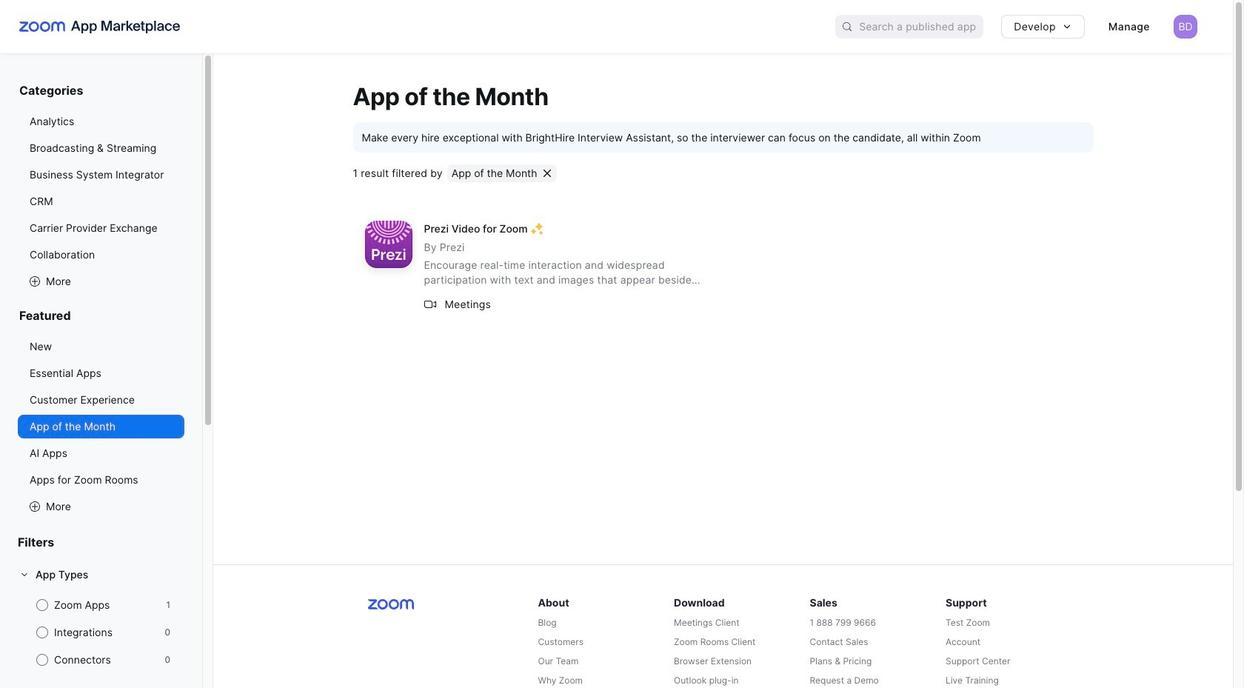 Task type: describe. For each thing, give the bounding box(es) containing it.
search a published app element
[[836, 15, 984, 39]]

Search text field
[[859, 16, 984, 37]]



Task type: vqa. For each thing, say whether or not it's contained in the screenshot.
THE SEARCH A PUBLISHED APP "element"
yes



Task type: locate. For each thing, give the bounding box(es) containing it.
banner
[[0, 0, 1233, 53]]

current user is barb dwyer element
[[1174, 15, 1198, 39]]



